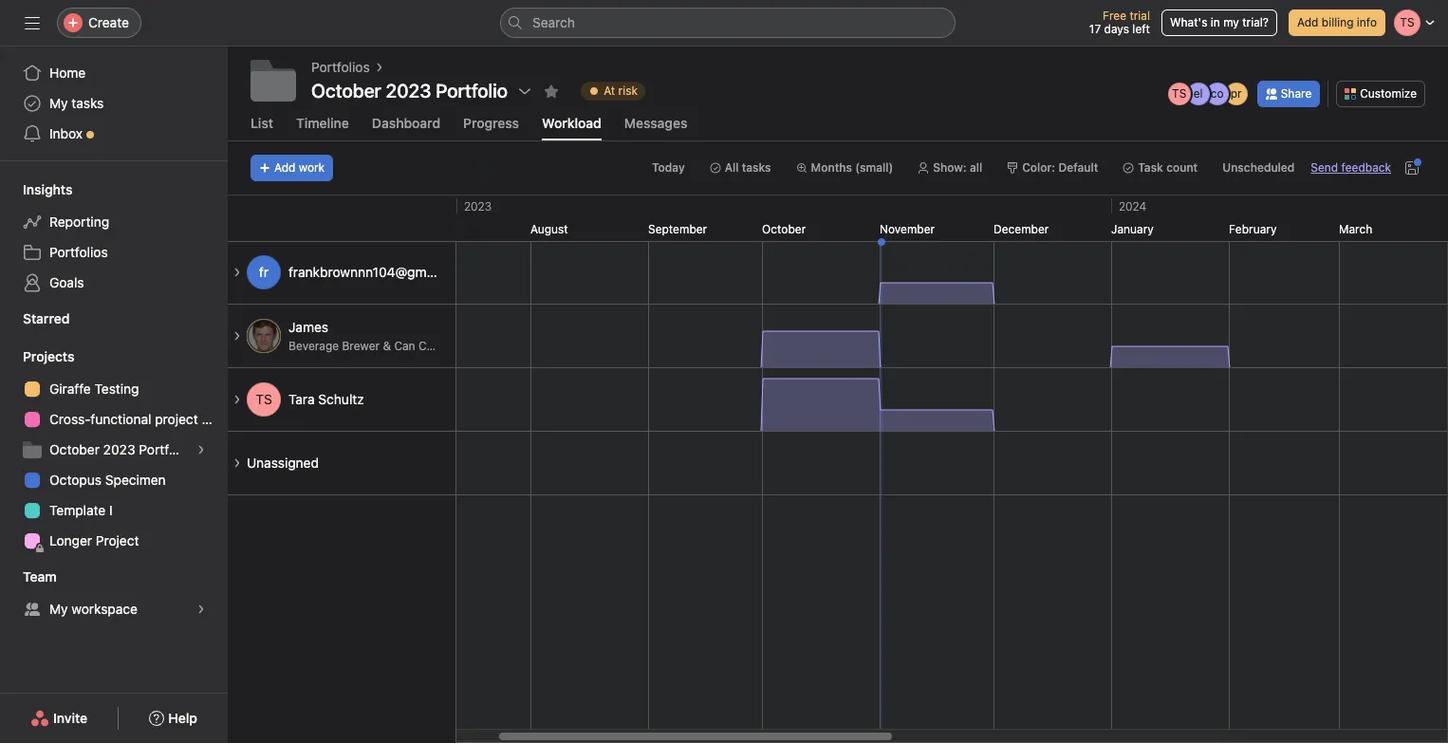 Task type: vqa. For each thing, say whether or not it's contained in the screenshot.
Customize dropdown button
yes



Task type: describe. For each thing, give the bounding box(es) containing it.
info
[[1357, 15, 1378, 29]]

all
[[725, 160, 739, 175]]

feedback
[[1342, 160, 1392, 175]]

1 horizontal spatial portfolios link
[[311, 57, 370, 78]]

hide sidebar image
[[25, 15, 40, 30]]

list link
[[251, 115, 273, 141]]

home link
[[11, 58, 216, 88]]

search button
[[500, 8, 956, 38]]

show: all
[[933, 160, 983, 175]]

team
[[23, 569, 57, 585]]

octopus specimen link
[[11, 465, 216, 496]]

what's in my trial?
[[1170, 15, 1269, 29]]

task count button
[[1115, 155, 1207, 181]]

september
[[648, 222, 707, 236]]

my workspace
[[49, 601, 138, 617]]

i
[[109, 502, 113, 518]]

fr
[[259, 264, 269, 280]]

count
[[1167, 160, 1198, 175]]

see details, october 2023 portfolio image
[[196, 444, 207, 456]]

dashboard
[[372, 115, 441, 131]]

cross-
[[49, 411, 91, 427]]

1 horizontal spatial portfolios
[[311, 59, 370, 75]]

2023 inside 'link'
[[103, 441, 135, 458]]

at risk
[[604, 84, 638, 98]]

project
[[96, 533, 139, 549]]

show:
[[933, 160, 967, 175]]

add work button
[[251, 155, 333, 181]]

show: all button
[[910, 155, 991, 181]]

task
[[1139, 160, 1164, 175]]

home
[[49, 65, 86, 81]]

color:
[[1023, 160, 1056, 175]]

reporting
[[49, 214, 109, 230]]

save layout as default image
[[1405, 160, 1420, 176]]

workload
[[542, 115, 602, 131]]

my tasks
[[49, 95, 104, 111]]

projects
[[23, 348, 74, 365]]

october for october
[[762, 222, 806, 236]]

2024 january
[[1112, 199, 1154, 236]]

0 vertical spatial ts
[[1172, 86, 1187, 100]]

octopus specimen
[[49, 472, 166, 488]]

reporting link
[[11, 207, 216, 237]]

add work
[[274, 160, 325, 175]]

projects button
[[0, 347, 74, 366]]

giraffe
[[49, 381, 91, 397]]

portfolio
[[139, 441, 191, 458]]

help
[[168, 710, 197, 726]]

left
[[1133, 22, 1151, 36]]

add for add work
[[274, 160, 296, 175]]

my for my tasks
[[49, 95, 68, 111]]

&
[[383, 339, 391, 353]]

billing
[[1322, 15, 1354, 29]]

add billing info button
[[1289, 9, 1386, 36]]

insights element
[[0, 173, 228, 302]]

send feedback
[[1311, 160, 1392, 175]]

all
[[970, 160, 983, 175]]

2024
[[1119, 199, 1147, 214]]

workload link
[[542, 115, 602, 141]]

customize
[[1361, 86, 1417, 100]]

can
[[394, 339, 415, 353]]

goals link
[[11, 268, 216, 298]]

help button
[[137, 702, 210, 736]]

longer
[[49, 533, 92, 549]]

months (small)
[[811, 160, 894, 175]]

frankbrownnn104@gmail.com
[[289, 264, 470, 280]]

tara
[[289, 391, 315, 407]]

global element
[[0, 47, 228, 160]]

unassigned
[[247, 455, 319, 471]]

team button
[[0, 568, 57, 587]]

james
[[289, 319, 328, 335]]

tasks for all tasks
[[742, 160, 771, 175]]

list
[[251, 115, 273, 131]]

starred
[[23, 310, 70, 327]]

tara schultz
[[289, 391, 364, 407]]

share button
[[1258, 80, 1321, 107]]

my tasks link
[[11, 88, 216, 119]]

task count
[[1139, 160, 1198, 175]]

free trial 17 days left
[[1090, 9, 1151, 36]]

teams element
[[0, 560, 228, 628]]

my
[[1224, 15, 1240, 29]]

giraffe testing link
[[11, 374, 216, 404]]



Task type: locate. For each thing, give the bounding box(es) containing it.
0 vertical spatial portfolios link
[[311, 57, 370, 78]]

0 horizontal spatial ts
[[256, 391, 272, 407]]

2 my from the top
[[49, 601, 68, 617]]

longer project
[[49, 533, 139, 549]]

portfolios
[[311, 59, 370, 75], [49, 244, 108, 260]]

add inside button
[[1298, 15, 1319, 29]]

october inside october 2023 portfolio 'link'
[[49, 441, 100, 458]]

plan
[[202, 411, 228, 427]]

james beverage brewer & can councilor
[[289, 319, 470, 353]]

timeline link
[[296, 115, 349, 141]]

starred button
[[0, 309, 70, 328]]

(small)
[[856, 160, 894, 175]]

invite
[[53, 710, 88, 726]]

october down all tasks
[[762, 222, 806, 236]]

my workspace link
[[11, 594, 216, 625]]

ja
[[257, 328, 271, 344]]

0 vertical spatial portfolios
[[311, 59, 370, 75]]

0 horizontal spatial october
[[49, 441, 100, 458]]

1 vertical spatial portfolios link
[[11, 237, 216, 268]]

work
[[299, 160, 325, 175]]

2023 down cross-functional project plan link
[[103, 441, 135, 458]]

invite button
[[18, 702, 100, 736]]

2023
[[464, 199, 492, 214], [103, 441, 135, 458]]

1 vertical spatial 2023
[[103, 441, 135, 458]]

functional
[[91, 411, 151, 427]]

december
[[994, 222, 1049, 236]]

all tasks
[[725, 160, 771, 175]]

my for my workspace
[[49, 601, 68, 617]]

cross-functional project plan link
[[11, 404, 228, 435]]

1 horizontal spatial add
[[1298, 15, 1319, 29]]

search list box
[[500, 8, 956, 38]]

trial?
[[1243, 15, 1269, 29]]

insights button
[[0, 180, 73, 199]]

in
[[1211, 15, 1221, 29]]

my inside teams element
[[49, 601, 68, 617]]

0 horizontal spatial portfolios
[[49, 244, 108, 260]]

what's
[[1170, 15, 1208, 29]]

my
[[49, 95, 68, 111], [49, 601, 68, 617]]

tasks for my tasks
[[71, 95, 104, 111]]

share
[[1281, 86, 1312, 100]]

all tasks button
[[701, 155, 780, 181]]

today
[[652, 160, 685, 175]]

councilor
[[419, 339, 470, 353]]

october for october 2023 portfolio
[[49, 441, 100, 458]]

free
[[1103, 9, 1127, 23]]

1 vertical spatial add
[[274, 160, 296, 175]]

2 horizontal spatial october
[[762, 222, 806, 236]]

1 vertical spatial tasks
[[742, 160, 771, 175]]

tasks down home
[[71, 95, 104, 111]]

template i
[[49, 502, 113, 518]]

october up the octopus
[[49, 441, 100, 458]]

ts left el
[[1172, 86, 1187, 100]]

1 horizontal spatial tasks
[[742, 160, 771, 175]]

march
[[1340, 222, 1373, 236]]

november
[[880, 222, 935, 236]]

add left "billing"
[[1298, 15, 1319, 29]]

portfolios up timeline
[[311, 59, 370, 75]]

insights
[[23, 181, 73, 197]]

beverage
[[289, 339, 339, 353]]

search
[[533, 14, 575, 30]]

my inside "link"
[[49, 95, 68, 111]]

add for add billing info
[[1298, 15, 1319, 29]]

tasks inside dropdown button
[[742, 160, 771, 175]]

0 vertical spatial my
[[49, 95, 68, 111]]

octopus
[[49, 472, 102, 488]]

dashboard link
[[372, 115, 441, 141]]

trial
[[1130, 9, 1151, 23]]

giraffe testing
[[49, 381, 139, 397]]

portfolios link down reporting
[[11, 237, 216, 268]]

0 vertical spatial 2023
[[464, 199, 492, 214]]

0 vertical spatial add
[[1298, 15, 1319, 29]]

add inside button
[[274, 160, 296, 175]]

1 horizontal spatial ts
[[1172, 86, 1187, 100]]

0 horizontal spatial tasks
[[71, 95, 104, 111]]

progress link
[[463, 115, 519, 141]]

my down team
[[49, 601, 68, 617]]

messages
[[624, 115, 688, 131]]

tasks right all
[[742, 160, 771, 175]]

1 horizontal spatial 2023
[[464, 199, 492, 214]]

what's in my trial? button
[[1162, 9, 1278, 36]]

timeline
[[296, 115, 349, 131]]

create button
[[57, 8, 141, 38]]

days
[[1105, 22, 1130, 36]]

unscheduled button
[[1214, 155, 1304, 181]]

2023 down the 'progress' link
[[464, 199, 492, 214]]

progress
[[463, 115, 519, 131]]

schultz
[[318, 391, 364, 407]]

1 vertical spatial portfolios
[[49, 244, 108, 260]]

my up inbox
[[49, 95, 68, 111]]

0 horizontal spatial 2023
[[103, 441, 135, 458]]

october
[[311, 80, 381, 102], [762, 222, 806, 236], [49, 441, 100, 458]]

brewer
[[342, 339, 380, 353]]

goals
[[49, 274, 84, 291]]

template i link
[[11, 496, 216, 526]]

color: default button
[[999, 155, 1107, 181]]

project
[[155, 411, 198, 427]]

specimen
[[105, 472, 166, 488]]

months
[[811, 160, 852, 175]]

add billing info
[[1298, 15, 1378, 29]]

template
[[49, 502, 106, 518]]

send feedback link
[[1311, 159, 1392, 177]]

0 vertical spatial tasks
[[71, 95, 104, 111]]

portfolios inside insights element
[[49, 244, 108, 260]]

0 horizontal spatial portfolios link
[[11, 237, 216, 268]]

october for october 2023 portfolio
[[311, 80, 381, 102]]

1 vertical spatial october
[[762, 222, 806, 236]]

months (small) button
[[788, 155, 902, 181]]

messages link
[[624, 115, 688, 141]]

portfolios link up timeline
[[311, 57, 370, 78]]

projects element
[[0, 340, 228, 560]]

1 vertical spatial my
[[49, 601, 68, 617]]

show options image
[[518, 84, 533, 99]]

testing
[[94, 381, 139, 397]]

remove from starred image
[[544, 84, 559, 99]]

add left work
[[274, 160, 296, 175]]

1 my from the top
[[49, 95, 68, 111]]

0 horizontal spatial add
[[274, 160, 296, 175]]

cross-functional project plan
[[49, 411, 228, 427]]

ts
[[1172, 86, 1187, 100], [256, 391, 272, 407]]

1 vertical spatial ts
[[256, 391, 272, 407]]

inbox
[[49, 125, 83, 141]]

pr
[[1231, 86, 1242, 100]]

0 vertical spatial october
[[311, 80, 381, 102]]

october up timeline
[[311, 80, 381, 102]]

see details, my workspace image
[[196, 604, 207, 615]]

tasks inside "link"
[[71, 95, 104, 111]]

1 horizontal spatial october
[[311, 80, 381, 102]]

17
[[1090, 22, 1101, 36]]

ts left tara
[[256, 391, 272, 407]]

portfolios down reporting
[[49, 244, 108, 260]]

risk
[[619, 84, 638, 98]]

customize button
[[1337, 80, 1426, 107]]

2 vertical spatial october
[[49, 441, 100, 458]]



